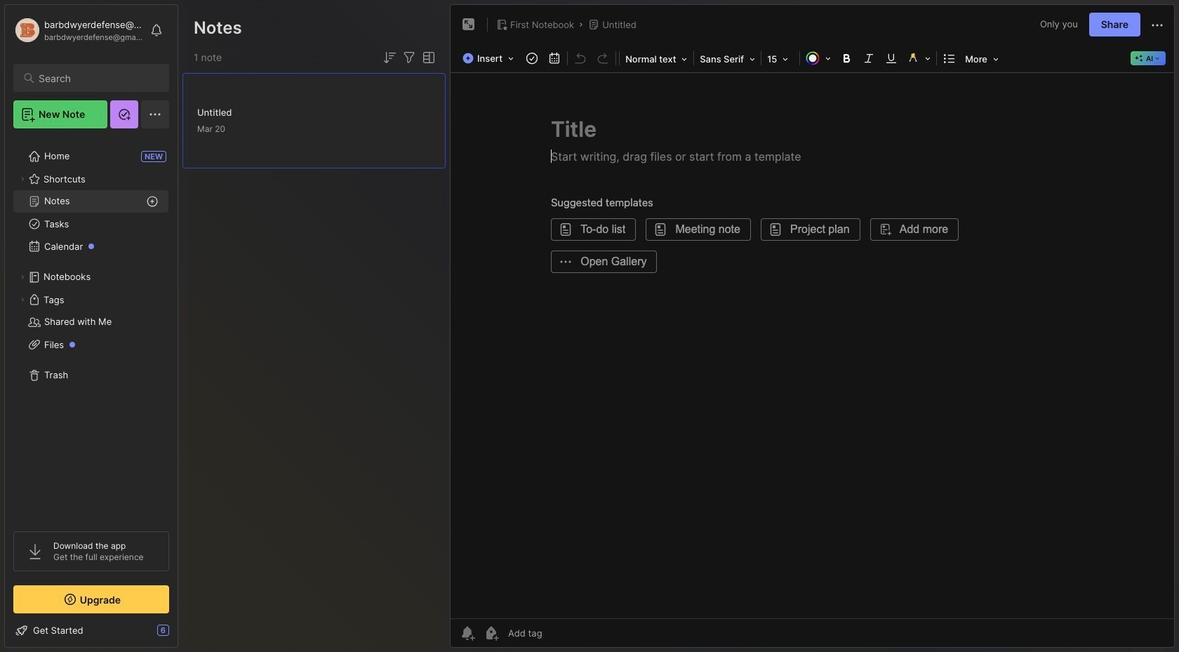 Task type: locate. For each thing, give the bounding box(es) containing it.
Search text field
[[39, 72, 157, 85]]

bold image
[[837, 48, 856, 68]]

main element
[[0, 0, 182, 652]]

Heading level field
[[621, 49, 692, 69]]

tree
[[5, 137, 178, 519]]

Insert field
[[459, 48, 521, 68]]

bulleted list image
[[940, 48, 960, 68]]

Font family field
[[696, 49, 760, 69]]

Add filters field
[[401, 49, 418, 66]]

note window element
[[450, 4, 1175, 651]]

Highlight field
[[903, 48, 935, 68]]

italic image
[[859, 48, 879, 68]]

underline image
[[882, 48, 901, 68]]

more actions image
[[1149, 17, 1166, 34]]

More field
[[961, 49, 1003, 69]]

None search field
[[39, 69, 157, 86]]

tree inside main element
[[5, 137, 178, 519]]

expand notebooks image
[[18, 273, 27, 281]]

task image
[[522, 48, 542, 68]]

View options field
[[418, 49, 437, 66]]

click to collapse image
[[177, 626, 188, 643]]



Task type: describe. For each thing, give the bounding box(es) containing it.
add filters image
[[401, 49, 418, 66]]

expand tags image
[[18, 295, 27, 304]]

More actions field
[[1149, 16, 1166, 34]]

Add tag field
[[507, 627, 613, 639]]

Font size field
[[763, 49, 798, 69]]

Account field
[[13, 16, 143, 44]]

Help and Learning task checklist field
[[5, 619, 178, 642]]

none search field inside main element
[[39, 69, 157, 86]]

calendar event image
[[545, 48, 564, 68]]

add a reminder image
[[459, 625, 476, 642]]

add tag image
[[483, 625, 500, 642]]

Font color field
[[802, 48, 835, 68]]

expand note image
[[460, 16, 477, 33]]

Sort options field
[[381, 49, 398, 66]]

Note Editor text field
[[451, 72, 1174, 618]]



Task type: vqa. For each thing, say whether or not it's contained in the screenshot.
Tag 1 Tag actions field
no



